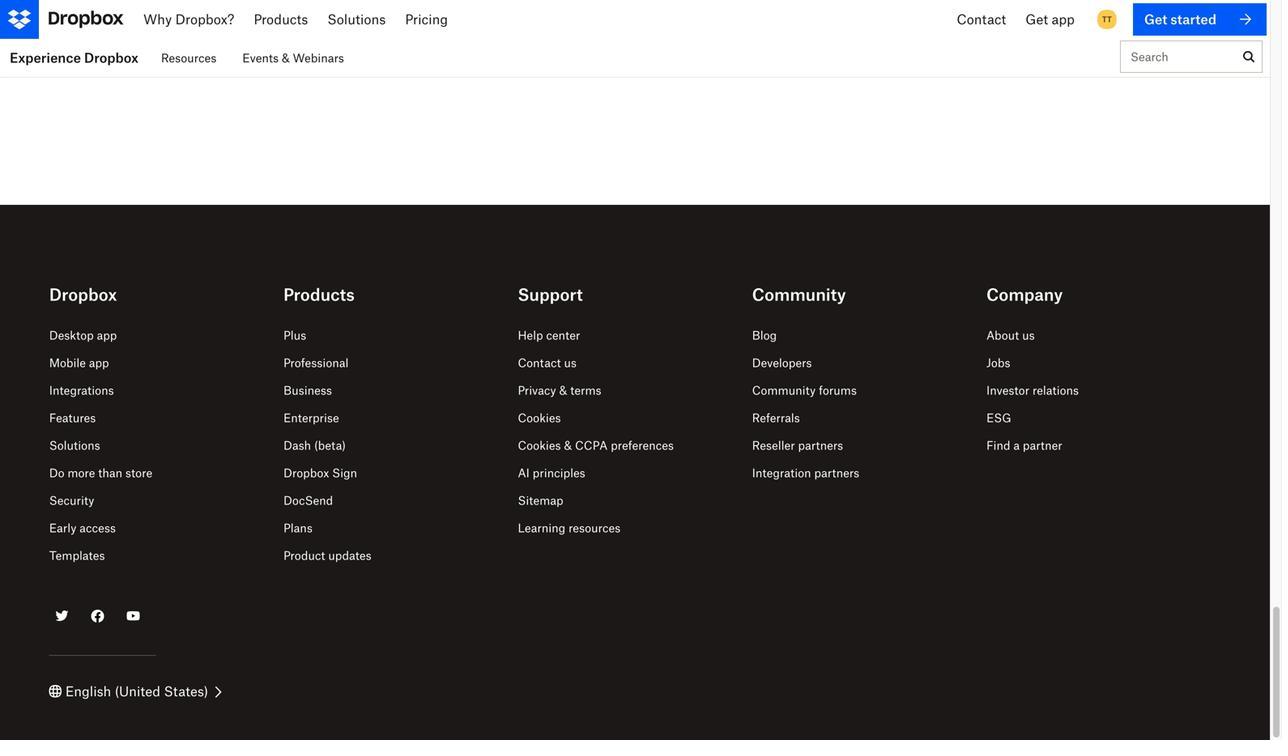 Task type: vqa. For each thing, say whether or not it's contained in the screenshot.
actually
no



Task type: locate. For each thing, give the bounding box(es) containing it.
1 get from the left
[[1011, 11, 1034, 27]]

professional
[[284, 356, 349, 370]]

get inside button
[[1011, 11, 1034, 27]]

find
[[987, 439, 1011, 452]]

& for ccpa
[[564, 439, 572, 452]]

business
[[284, 384, 332, 397]]

1 vertical spatial dropbox
[[49, 285, 117, 305]]

0 vertical spatial partners
[[798, 439, 844, 452]]

1 cookies from the top
[[518, 411, 561, 425]]

1 horizontal spatial contact
[[936, 11, 985, 27]]

dropbox on youtube image
[[121, 604, 146, 629]]

app for desktop app
[[97, 328, 117, 342]]

about us
[[987, 328, 1035, 342]]

1 vertical spatial sign
[[332, 466, 357, 480]]

app right desktop
[[97, 328, 117, 342]]

dropbox on twitter image
[[49, 604, 75, 629]]

sign left "in"
[[1086, 11, 1115, 27]]

professional link
[[284, 356, 349, 370]]

english
[[65, 684, 111, 700]]

& right the events
[[282, 51, 290, 65]]

sitemap
[[518, 494, 564, 507]]

cookies down privacy
[[518, 411, 561, 425]]

1 vertical spatial cookies
[[518, 439, 561, 452]]

1 vertical spatial products
[[284, 285, 355, 305]]

dropbox sign
[[284, 466, 357, 480]]

community up blog
[[753, 285, 846, 305]]

0 vertical spatial community
[[753, 285, 846, 305]]

0 vertical spatial &
[[282, 51, 290, 65]]

2 community from the top
[[753, 384, 816, 397]]

investor relations
[[987, 384, 1079, 397]]

1 vertical spatial partners
[[815, 466, 860, 480]]

why dropbox?
[[148, 11, 239, 27]]

access
[[80, 521, 116, 535]]

& for webinars
[[282, 51, 290, 65]]

dash (beta) link
[[284, 439, 346, 452]]

2 vertical spatial dropbox
[[284, 466, 329, 480]]

2 vertical spatial &
[[564, 439, 572, 452]]

None search field
[[1122, 41, 1237, 80]]

0 horizontal spatial get
[[1011, 11, 1034, 27]]

ai principles
[[518, 466, 586, 480]]

do more than store link
[[49, 466, 152, 480]]

about
[[987, 328, 1020, 342]]

contact inside button
[[936, 11, 985, 27]]

english (united states) link
[[49, 682, 222, 702]]

integrations
[[49, 384, 114, 397]]

dropbox for dropbox
[[49, 285, 117, 305]]

partners down reseller partners
[[815, 466, 860, 480]]

sign inside sign in link
[[1086, 11, 1115, 27]]

0 horizontal spatial contact
[[518, 356, 561, 370]]

privacy & terms link
[[518, 384, 602, 397]]

dropbox
[[84, 50, 138, 66], [49, 285, 117, 305], [284, 466, 329, 480]]

product updates link
[[284, 549, 372, 563]]

products up events & webinars link
[[265, 11, 320, 27]]

1 vertical spatial contact
[[518, 356, 561, 370]]

sign
[[1086, 11, 1115, 27], [332, 466, 357, 480]]

referrals
[[753, 411, 800, 425]]

early access
[[49, 521, 116, 535]]

& for terms
[[560, 384, 568, 397]]

get for get started
[[1159, 11, 1182, 27]]

0 vertical spatial sign
[[1086, 11, 1115, 27]]

2 cookies from the top
[[518, 439, 561, 452]]

products up plus
[[284, 285, 355, 305]]

ai
[[518, 466, 530, 480]]

contact button
[[923, 0, 998, 39]]

get right "contact" button
[[1011, 11, 1034, 27]]

1 vertical spatial solutions
[[49, 439, 100, 452]]

2 get from the left
[[1159, 11, 1182, 27]]

& left ccpa
[[564, 439, 572, 452]]

get
[[1011, 11, 1034, 27], [1159, 11, 1182, 27]]

contact
[[936, 11, 985, 27], [518, 356, 561, 370]]

app for get app
[[1038, 11, 1061, 27]]

1 horizontal spatial solutions
[[345, 11, 404, 27]]

english (united states)
[[65, 684, 208, 700]]

community
[[753, 285, 846, 305], [753, 384, 816, 397]]

0 vertical spatial us
[[1023, 328, 1035, 342]]

& left the "terms"
[[560, 384, 568, 397]]

dropbox up docsend
[[284, 466, 329, 480]]

partners up the integration partners link
[[798, 439, 844, 452]]

principles
[[533, 466, 586, 480]]

contact left get app
[[936, 11, 985, 27]]

jobs link
[[987, 356, 1011, 370]]

1 vertical spatial &
[[560, 384, 568, 397]]

1 horizontal spatial get
[[1159, 11, 1182, 27]]

0 horizontal spatial sign
[[332, 466, 357, 480]]

1 community from the top
[[753, 285, 846, 305]]

solutions
[[345, 11, 404, 27], [49, 439, 100, 452]]

0 vertical spatial solutions
[[345, 11, 404, 27]]

1 vertical spatial us
[[564, 356, 577, 370]]

forums
[[819, 384, 857, 397]]

reseller
[[753, 439, 795, 452]]

us down center
[[564, 356, 577, 370]]

started
[[1185, 11, 1230, 27]]

0 vertical spatial contact
[[936, 11, 985, 27]]

templates
[[49, 549, 105, 563]]

learning
[[518, 521, 566, 535]]

search image
[[1244, 51, 1255, 62]]

0 vertical spatial products
[[265, 11, 320, 27]]

1 vertical spatial app
[[97, 328, 117, 342]]

tech
[[334, 10, 363, 26]]

help center link
[[518, 328, 581, 342]]

cookies for cookies & ccpa preferences
[[518, 439, 561, 452]]

sign in link
[[1086, 3, 1130, 36]]

blog
[[753, 328, 777, 342]]

1 vertical spatial community
[[753, 384, 816, 397]]

solutions button
[[332, 0, 417, 39]]

app
[[1038, 11, 1061, 27], [97, 328, 117, 342], [89, 356, 109, 370]]

app inside get app button
[[1038, 11, 1061, 27]]

integration
[[753, 466, 812, 480]]

get inside "link"
[[1159, 11, 1182, 27]]

business link
[[284, 384, 332, 397]]

community down developers link
[[753, 384, 816, 397]]

dropbox up desktop app
[[49, 285, 117, 305]]

us right about
[[1023, 328, 1035, 342]]

resources
[[569, 521, 621, 535]]

terms
[[571, 384, 602, 397]]

support
[[518, 285, 583, 305]]

get app
[[1011, 11, 1061, 27]]

sign down (beta)
[[332, 466, 357, 480]]

pricing link
[[417, 0, 485, 39]]

dropbox right experience
[[84, 50, 138, 66]]

0 vertical spatial cookies
[[518, 411, 561, 425]]

contact up privacy
[[518, 356, 561, 370]]

about us link
[[987, 328, 1035, 342]]

cookies down cookies link
[[518, 439, 561, 452]]

app right mobile
[[89, 356, 109, 370]]

dash
[[284, 439, 311, 452]]

app left sign in
[[1038, 11, 1061, 27]]

developers link
[[753, 356, 812, 370]]

find a partner
[[987, 439, 1063, 452]]

dropbox sign link
[[284, 466, 357, 480]]

plus
[[284, 328, 306, 342]]

0 vertical spatial app
[[1038, 11, 1061, 27]]

2 vertical spatial app
[[89, 356, 109, 370]]

1 horizontal spatial sign
[[1086, 11, 1115, 27]]

us
[[1023, 328, 1035, 342], [564, 356, 577, 370]]

1 horizontal spatial us
[[1023, 328, 1035, 342]]

get left "started"
[[1159, 11, 1182, 27]]

plans
[[284, 521, 313, 535]]

0 horizontal spatial us
[[564, 356, 577, 370]]

contact for contact
[[936, 11, 985, 27]]

store
[[126, 466, 152, 480]]

cookies
[[518, 411, 561, 425], [518, 439, 561, 452]]



Task type: describe. For each thing, give the bounding box(es) containing it.
events & webinars
[[243, 51, 344, 65]]

do more than store
[[49, 466, 152, 480]]

mobile app link
[[49, 356, 109, 370]]

0 horizontal spatial solutions
[[49, 439, 100, 452]]

mobile app
[[49, 356, 109, 370]]

early access link
[[49, 521, 116, 535]]

experience
[[10, 50, 81, 66]]

contact us link
[[518, 356, 577, 370]]

pricing
[[430, 11, 472, 27]]

why
[[148, 11, 177, 27]]

partners for integration partners
[[815, 466, 860, 480]]

app for mobile app
[[89, 356, 109, 370]]

features link
[[49, 411, 96, 425]]

products inside button
[[265, 11, 320, 27]]

privacy
[[518, 384, 556, 397]]

dropbox on facebook image
[[85, 604, 111, 629]]

get for get app
[[1011, 11, 1034, 27]]

docsend
[[284, 494, 333, 507]]

in
[[1119, 11, 1130, 27]]

us for about us
[[1023, 328, 1035, 342]]

resources
[[161, 51, 217, 65]]

get started link
[[1146, 3, 1267, 36]]

community forums
[[753, 384, 857, 397]]

integrations link
[[49, 384, 114, 397]]

resources link
[[161, 39, 217, 77]]

help center
[[518, 328, 581, 342]]

blog link
[[753, 328, 777, 342]]

webinars
[[293, 51, 344, 65]]

learning resources link
[[518, 521, 621, 535]]

relations
[[1033, 384, 1079, 397]]

0 vertical spatial dropbox
[[84, 50, 138, 66]]

find a partner link
[[987, 439, 1063, 452]]

(beta)
[[314, 439, 346, 452]]

plans link
[[284, 521, 313, 535]]

privacy & terms
[[518, 384, 602, 397]]

templates link
[[49, 549, 105, 563]]

contact for contact us
[[518, 356, 561, 370]]

learning resources
[[518, 521, 621, 535]]

features
[[49, 411, 96, 425]]

do
[[49, 466, 64, 480]]

integration partners
[[753, 466, 860, 480]]

community for community
[[753, 285, 846, 305]]

cookies for cookies link
[[518, 411, 561, 425]]

developers
[[753, 356, 812, 370]]

(united
[[115, 684, 160, 700]]

experience dropbox link
[[0, 39, 148, 77]]

product updates
[[284, 549, 372, 563]]

mobile
[[49, 356, 86, 370]]

enterprise link
[[284, 411, 339, 425]]

more
[[68, 466, 95, 480]]

esg
[[987, 411, 1012, 425]]

than
[[98, 466, 122, 480]]

states)
[[164, 684, 208, 700]]

preferences
[[611, 439, 674, 452]]

jobs
[[987, 356, 1011, 370]]

tech blog link
[[334, 10, 394, 26]]

events
[[243, 51, 279, 65]]

plus link
[[284, 328, 306, 342]]

get started
[[1159, 11, 1230, 27]]

docsend link
[[284, 494, 333, 507]]

solutions inside button
[[345, 11, 404, 27]]

center
[[546, 328, 581, 342]]

desktop
[[49, 328, 94, 342]]

get app button
[[998, 0, 1073, 39]]

tech blog
[[334, 10, 394, 26]]

community forums link
[[753, 384, 857, 397]]

a
[[1014, 439, 1020, 452]]

solutions link
[[49, 439, 100, 452]]

contact us
[[518, 356, 577, 370]]

dropbox for dropbox sign
[[284, 466, 329, 480]]

company
[[987, 285, 1063, 305]]

integration partners link
[[753, 466, 860, 480]]

partners for reseller partners
[[798, 439, 844, 452]]

experience dropbox
[[10, 50, 138, 66]]

help
[[518, 328, 543, 342]]

product
[[284, 549, 325, 563]]

enterprise
[[284, 411, 339, 425]]

referrals link
[[753, 411, 800, 425]]

dash (beta)
[[284, 439, 346, 452]]

blog
[[367, 10, 394, 26]]

ccpa
[[575, 439, 608, 452]]

reseller partners link
[[753, 439, 844, 452]]

reseller partners
[[753, 439, 844, 452]]

partner
[[1023, 439, 1063, 452]]

security
[[49, 494, 94, 507]]

ai principles link
[[518, 466, 586, 480]]

us for contact us
[[564, 356, 577, 370]]

community for community forums
[[753, 384, 816, 397]]

cookies & ccpa preferences
[[518, 439, 674, 452]]



